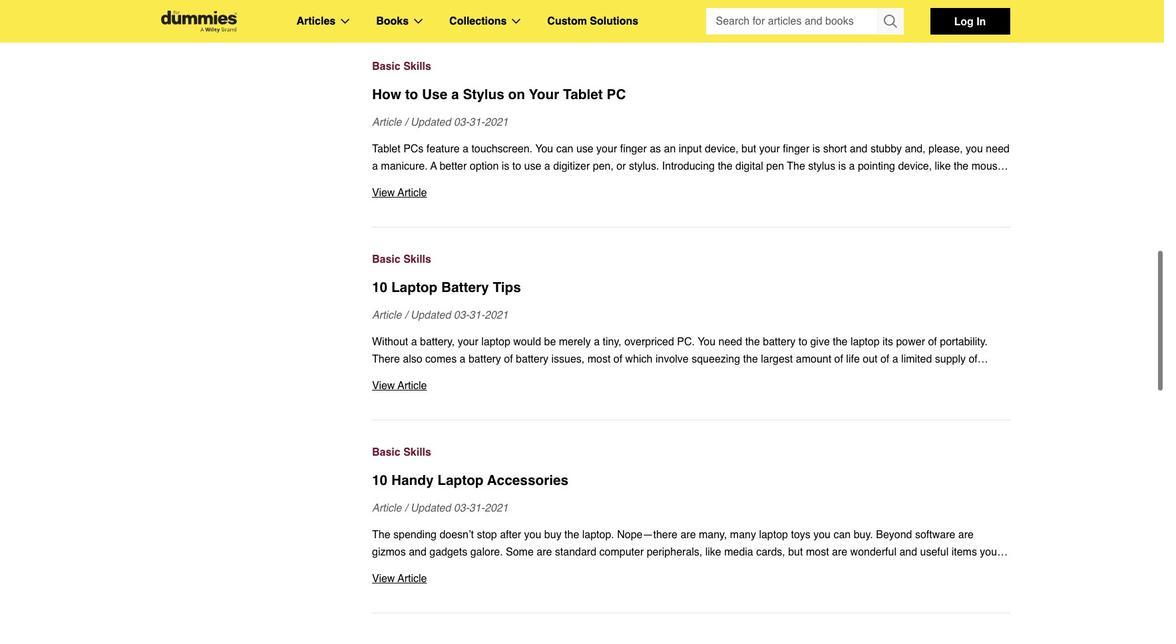 Task type: describe. For each thing, give the bounding box(es) containing it.
log in
[[954, 15, 986, 27]]

0 vertical spatial laptop
[[391, 280, 438, 296]]

basic skills link for 10 laptop battery tips
[[372, 251, 1010, 268]]

in
[[977, 15, 986, 27]]

/ for to
[[405, 117, 408, 128]]

10 laptop battery tips
[[372, 280, 521, 296]]

2021 for accessories
[[485, 503, 508, 515]]

10 for 10 laptop battery tips
[[372, 280, 388, 296]]

how to use a stylus on your tablet pc
[[372, 87, 626, 103]]

31- for accessories
[[469, 503, 485, 515]]

1 vertical spatial laptop
[[438, 473, 484, 489]]

use
[[422, 87, 448, 103]]

view article for handy
[[372, 573, 427, 585]]

battery
[[441, 280, 489, 296]]

custom solutions
[[547, 15, 639, 27]]

logo image
[[154, 10, 243, 32]]

how
[[372, 87, 401, 103]]

to
[[405, 87, 418, 103]]

collections
[[449, 15, 507, 27]]

skills for handy
[[404, 447, 431, 459]]

updated for laptop
[[411, 310, 451, 322]]

custom solutions link
[[547, 13, 639, 30]]

view article for laptop
[[372, 380, 427, 392]]

open collections list image
[[512, 19, 521, 24]]

articles
[[297, 15, 336, 27]]

skills for to
[[404, 61, 431, 73]]

view for 10 laptop battery tips
[[372, 380, 395, 392]]

custom
[[547, 15, 587, 27]]

basic skills for to
[[372, 61, 431, 73]]

basic skills for laptop
[[372, 254, 431, 266]]

how to use a stylus on your tablet pc link
[[372, 85, 1010, 105]]

open book categories image
[[414, 19, 423, 24]]

10 handy laptop accessories link
[[372, 471, 1010, 491]]

/ for laptop
[[405, 310, 408, 322]]

stylus
[[463, 87, 505, 103]]

basic skills for handy
[[372, 447, 431, 459]]

10 handy laptop accessories
[[372, 473, 569, 489]]

basic for to
[[372, 61, 401, 73]]

article / updated 03-31-2021 for battery
[[372, 310, 508, 322]]

10 laptop battery tips link
[[372, 278, 1010, 298]]

a
[[451, 87, 459, 103]]

view for 10 handy laptop accessories
[[372, 573, 395, 585]]

basic for handy
[[372, 447, 401, 459]]

/ for handy
[[405, 503, 408, 515]]



Task type: vqa. For each thing, say whether or not it's contained in the screenshot.
the middle Vegetables
no



Task type: locate. For each thing, give the bounding box(es) containing it.
1 basic skills link from the top
[[372, 58, 1010, 75]]

10 for 10 handy laptop accessories
[[372, 473, 388, 489]]

03-
[[454, 117, 469, 128], [454, 310, 469, 322], [454, 503, 469, 515]]

basic skills link up 10 laptop battery tips link at the top of the page
[[372, 251, 1010, 268]]

view article link for 10 handy laptop accessories
[[372, 571, 1010, 588]]

10
[[372, 280, 388, 296], [372, 473, 388, 489]]

2 vertical spatial basic skills link
[[372, 444, 1010, 461]]

2 / from the top
[[405, 310, 408, 322]]

0 vertical spatial skills
[[404, 61, 431, 73]]

basic up 10 laptop battery tips
[[372, 254, 401, 266]]

1 vertical spatial 03-
[[454, 310, 469, 322]]

article / updated 03-31-2021 down 10 laptop battery tips
[[372, 310, 508, 322]]

on
[[508, 87, 525, 103]]

accessories
[[487, 473, 569, 489]]

2 vertical spatial basic skills
[[372, 447, 431, 459]]

tips
[[493, 280, 521, 296]]

2 article / updated 03-31-2021 from the top
[[372, 310, 508, 322]]

2 vertical spatial skills
[[404, 447, 431, 459]]

Search for articles and books text field
[[706, 8, 878, 35]]

03- down 10 handy laptop accessories at bottom left
[[454, 503, 469, 515]]

1 vertical spatial view article
[[372, 380, 427, 392]]

1 vertical spatial basic
[[372, 254, 401, 266]]

basic
[[372, 61, 401, 73], [372, 254, 401, 266], [372, 447, 401, 459]]

article / updated 03-31-2021
[[372, 117, 508, 128], [372, 310, 508, 322], [372, 503, 508, 515]]

3 updated from the top
[[411, 503, 451, 515]]

1 03- from the top
[[454, 117, 469, 128]]

1 vertical spatial 10
[[372, 473, 388, 489]]

2021 down how to use a stylus on your tablet pc
[[485, 117, 508, 128]]

basic skills link
[[372, 58, 1010, 75], [372, 251, 1010, 268], [372, 444, 1010, 461]]

3 basic skills from the top
[[372, 447, 431, 459]]

0 vertical spatial /
[[405, 117, 408, 128]]

31- down stylus
[[469, 117, 485, 128]]

2021
[[485, 117, 508, 128], [485, 310, 508, 322], [485, 503, 508, 515]]

view article link
[[372, 184, 1010, 202], [372, 377, 1010, 395], [372, 571, 1010, 588]]

2 vertical spatial 03-
[[454, 503, 469, 515]]

1 2021 from the top
[[485, 117, 508, 128]]

0 vertical spatial basic skills
[[372, 61, 431, 73]]

2 2021 from the top
[[485, 310, 508, 322]]

2021 down the tips
[[485, 310, 508, 322]]

basic for laptop
[[372, 254, 401, 266]]

1 view article from the top
[[372, 187, 427, 199]]

1 vertical spatial skills
[[404, 254, 431, 266]]

3 view from the top
[[372, 573, 395, 585]]

updated for handy
[[411, 503, 451, 515]]

31- down 10 handy laptop accessories at bottom left
[[469, 503, 485, 515]]

3 03- from the top
[[454, 503, 469, 515]]

basic skills
[[372, 61, 431, 73], [372, 254, 431, 266], [372, 447, 431, 459]]

31-
[[469, 117, 485, 128], [469, 310, 485, 322], [469, 503, 485, 515]]

solutions
[[590, 15, 639, 27]]

article / updated 03-31-2021 down the use
[[372, 117, 508, 128]]

1 vertical spatial view article link
[[372, 377, 1010, 395]]

1 vertical spatial 31-
[[469, 310, 485, 322]]

1 view article link from the top
[[372, 184, 1010, 202]]

1 vertical spatial /
[[405, 310, 408, 322]]

1 vertical spatial article / updated 03-31-2021
[[372, 310, 508, 322]]

31- for a
[[469, 117, 485, 128]]

2 vertical spatial /
[[405, 503, 408, 515]]

03- down battery
[[454, 310, 469, 322]]

0 vertical spatial updated
[[411, 117, 451, 128]]

article / updated 03-31-2021 for use
[[372, 117, 508, 128]]

skills up handy in the bottom left of the page
[[404, 447, 431, 459]]

2021 down 10 handy laptop accessories at bottom left
[[485, 503, 508, 515]]

basic skills link up how to use a stylus on your tablet pc link
[[372, 58, 1010, 75]]

03- for battery
[[454, 310, 469, 322]]

0 vertical spatial view article link
[[372, 184, 1010, 202]]

2 vertical spatial view article link
[[372, 571, 1010, 588]]

2 view article link from the top
[[372, 377, 1010, 395]]

1 basic skills from the top
[[372, 61, 431, 73]]

tablet
[[563, 87, 603, 103]]

2 basic skills from the top
[[372, 254, 431, 266]]

03- down a
[[454, 117, 469, 128]]

log in link
[[930, 8, 1010, 35]]

2 view from the top
[[372, 380, 395, 392]]

1 vertical spatial updated
[[411, 310, 451, 322]]

3 skills from the top
[[404, 447, 431, 459]]

0 vertical spatial 31-
[[469, 117, 485, 128]]

log
[[954, 15, 974, 27]]

cookie consent banner dialog
[[0, 579, 1164, 626]]

your
[[529, 87, 559, 103]]

/ down 10 laptop battery tips
[[405, 310, 408, 322]]

2 updated from the top
[[411, 310, 451, 322]]

3 article / updated 03-31-2021 from the top
[[372, 503, 508, 515]]

0 vertical spatial 10
[[372, 280, 388, 296]]

03- for use
[[454, 117, 469, 128]]

view article link for 10 laptop battery tips
[[372, 377, 1010, 395]]

2 basic from the top
[[372, 254, 401, 266]]

2 vertical spatial view article
[[372, 573, 427, 585]]

2021 for tips
[[485, 310, 508, 322]]

updated down handy in the bottom left of the page
[[411, 503, 451, 515]]

03- for laptop
[[454, 503, 469, 515]]

1 / from the top
[[405, 117, 408, 128]]

2 vertical spatial view
[[372, 573, 395, 585]]

article
[[372, 117, 402, 128], [398, 187, 427, 199], [372, 310, 402, 322], [398, 380, 427, 392], [372, 503, 402, 515], [398, 573, 427, 585]]

2 vertical spatial updated
[[411, 503, 451, 515]]

0 vertical spatial 2021
[[485, 117, 508, 128]]

2 basic skills link from the top
[[372, 251, 1010, 268]]

1 vertical spatial view
[[372, 380, 395, 392]]

1 vertical spatial basic skills
[[372, 254, 431, 266]]

1 article / updated 03-31-2021 from the top
[[372, 117, 508, 128]]

1 31- from the top
[[469, 117, 485, 128]]

laptop
[[391, 280, 438, 296], [438, 473, 484, 489]]

2 vertical spatial basic
[[372, 447, 401, 459]]

skills up to
[[404, 61, 431, 73]]

1 vertical spatial basic skills link
[[372, 251, 1010, 268]]

1 vertical spatial 2021
[[485, 310, 508, 322]]

view article link for how to use a stylus on your tablet pc
[[372, 184, 1010, 202]]

basic up how
[[372, 61, 401, 73]]

view
[[372, 187, 395, 199], [372, 380, 395, 392], [372, 573, 395, 585]]

laptop right handy in the bottom left of the page
[[438, 473, 484, 489]]

0 vertical spatial 03-
[[454, 117, 469, 128]]

basic skills up handy in the bottom left of the page
[[372, 447, 431, 459]]

view article
[[372, 187, 427, 199], [372, 380, 427, 392], [372, 573, 427, 585]]

2 31- from the top
[[469, 310, 485, 322]]

0 vertical spatial view article
[[372, 187, 427, 199]]

2 view article from the top
[[372, 380, 427, 392]]

2021 for a
[[485, 117, 508, 128]]

3 basic from the top
[[372, 447, 401, 459]]

basic up handy in the bottom left of the page
[[372, 447, 401, 459]]

skills for laptop
[[404, 254, 431, 266]]

article / updated 03-31-2021 down handy in the bottom left of the page
[[372, 503, 508, 515]]

group
[[706, 8, 904, 35]]

open article categories image
[[341, 19, 350, 24]]

pc
[[607, 87, 626, 103]]

2 skills from the top
[[404, 254, 431, 266]]

31- for tips
[[469, 310, 485, 322]]

3 2021 from the top
[[485, 503, 508, 515]]

2 10 from the top
[[372, 473, 388, 489]]

updated down the use
[[411, 117, 451, 128]]

basic skills up to
[[372, 61, 431, 73]]

/ down to
[[405, 117, 408, 128]]

3 31- from the top
[[469, 503, 485, 515]]

1 10 from the top
[[372, 280, 388, 296]]

0 vertical spatial basic skills link
[[372, 58, 1010, 75]]

1 basic from the top
[[372, 61, 401, 73]]

basic skills link for 10 handy laptop accessories
[[372, 444, 1010, 461]]

updated for to
[[411, 117, 451, 128]]

0 vertical spatial article / updated 03-31-2021
[[372, 117, 508, 128]]

/
[[405, 117, 408, 128], [405, 310, 408, 322], [405, 503, 408, 515]]

2 vertical spatial 2021
[[485, 503, 508, 515]]

laptop left battery
[[391, 280, 438, 296]]

1 updated from the top
[[411, 117, 451, 128]]

3 basic skills link from the top
[[372, 444, 1010, 461]]

updated
[[411, 117, 451, 128], [411, 310, 451, 322], [411, 503, 451, 515]]

books
[[376, 15, 409, 27]]

0 vertical spatial view
[[372, 187, 395, 199]]

2 03- from the top
[[454, 310, 469, 322]]

2 vertical spatial 31-
[[469, 503, 485, 515]]

handy
[[391, 473, 434, 489]]

skills up 10 laptop battery tips
[[404, 254, 431, 266]]

article / updated 03-31-2021 for laptop
[[372, 503, 508, 515]]

1 view from the top
[[372, 187, 395, 199]]

3 view article from the top
[[372, 573, 427, 585]]

2 vertical spatial article / updated 03-31-2021
[[372, 503, 508, 515]]

0 vertical spatial basic
[[372, 61, 401, 73]]

updated down 10 laptop battery tips
[[411, 310, 451, 322]]

view article for to
[[372, 187, 427, 199]]

3 view article link from the top
[[372, 571, 1010, 588]]

basic skills link for how to use a stylus on your tablet pc
[[372, 58, 1010, 75]]

1 skills from the top
[[404, 61, 431, 73]]

basic skills up 10 laptop battery tips
[[372, 254, 431, 266]]

31- down battery
[[469, 310, 485, 322]]

3 / from the top
[[405, 503, 408, 515]]

/ down handy in the bottom left of the page
[[405, 503, 408, 515]]

basic skills link up 10 handy laptop accessories link
[[372, 444, 1010, 461]]

view for how to use a stylus on your tablet pc
[[372, 187, 395, 199]]

skills
[[404, 61, 431, 73], [404, 254, 431, 266], [404, 447, 431, 459]]



